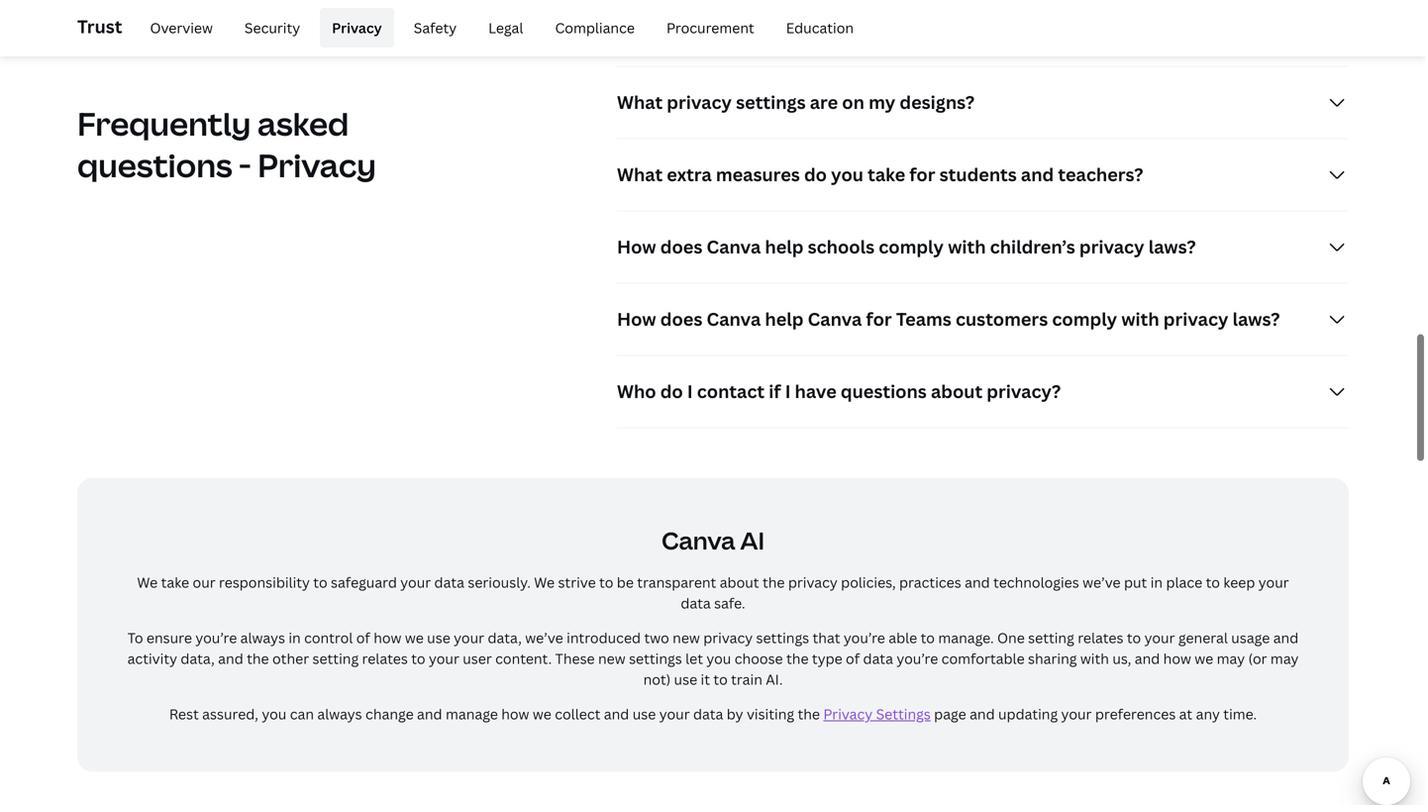 Task type: describe. For each thing, give the bounding box(es) containing it.
introduced
[[567, 629, 641, 648]]

who do i contact if i have questions about privacy? button
[[617, 356, 1349, 427]]

able
[[889, 629, 918, 648]]

1 horizontal spatial new
[[673, 629, 700, 648]]

any
[[1196, 705, 1221, 724]]

comply inside dropdown button
[[879, 235, 944, 259]]

our
[[193, 573, 216, 592]]

policies,
[[841, 573, 896, 592]]

0 horizontal spatial new
[[598, 650, 626, 668]]

assured,
[[202, 705, 259, 724]]

teachers?
[[1059, 162, 1144, 187]]

what for what privacy settings are on my designs?
[[617, 90, 663, 114]]

and inside dropdown button
[[1021, 162, 1054, 187]]

asked
[[258, 102, 349, 145]]

your right keep
[[1259, 573, 1290, 592]]

ai.
[[766, 670, 783, 689]]

who
[[617, 379, 656, 404]]

manage.
[[939, 629, 994, 648]]

1 vertical spatial relates
[[362, 650, 408, 668]]

2 horizontal spatial you're
[[897, 650, 939, 668]]

education link
[[775, 8, 866, 48]]

extra
[[667, 162, 712, 187]]

safeguard
[[331, 573, 397, 592]]

settings inside dropdown button
[[736, 90, 806, 114]]

laws? inside dropdown button
[[1149, 235, 1196, 259]]

we've inside we take our responsibility to safeguard your data seriously. we strive to be transparent about the privacy policies, practices and technologies we've put in place to keep your data safe.
[[1083, 573, 1121, 592]]

how for how does canva help schools comply with children's privacy laws?
[[617, 235, 657, 259]]

what for what extra measures do you take for students and teachers?
[[617, 162, 663, 187]]

content.
[[496, 650, 552, 668]]

privacy inside frequently asked questions - privacy
[[258, 144, 376, 187]]

practices
[[900, 573, 962, 592]]

rest
[[169, 705, 199, 724]]

does for how does canva help canva for teams customers comply with privacy laws?
[[661, 307, 703, 331]]

usage
[[1232, 629, 1271, 648]]

privacy settings link
[[824, 705, 931, 724]]

questions inside frequently asked questions - privacy
[[77, 144, 232, 187]]

1 horizontal spatial data,
[[488, 629, 522, 648]]

activity
[[127, 650, 177, 668]]

strive
[[558, 573, 596, 592]]

who do i contact if i have questions about privacy?
[[617, 379, 1061, 404]]

1 vertical spatial use
[[674, 670, 698, 689]]

privacy inside to ensure you're always in control of how we use your data, we've introduced two new privacy settings that you're able to manage. one setting relates to your general usage and activity data, and the other setting relates to your user content. these new settings let you choose the type of data you're comfortable sharing with us, and how we may (or may not) use it to train ai.
[[704, 629, 753, 648]]

2 may from the left
[[1271, 650, 1299, 668]]

frequently
[[77, 102, 251, 145]]

designs?
[[900, 90, 975, 114]]

frequently asked questions - privacy
[[77, 102, 376, 187]]

1 vertical spatial data,
[[181, 650, 215, 668]]

keep
[[1224, 573, 1256, 592]]

how does canva help schools comply with children's privacy laws? button
[[617, 211, 1349, 283]]

be
[[617, 573, 634, 592]]

in inside to ensure you're always in control of how we use your data, we've introduced two new privacy settings that you're able to manage. one setting relates to your general usage and activity data, and the other setting relates to your user content. these new settings let you choose the type of data you're comfortable sharing with us, and how we may (or may not) use it to train ai.
[[289, 629, 301, 648]]

how does canva help canva for teams customers comply with privacy laws?
[[617, 307, 1281, 331]]

data left seriously.
[[435, 573, 465, 592]]

on
[[842, 90, 865, 114]]

we've inside to ensure you're always in control of how we use your data, we've introduced two new privacy settings that you're able to manage. one setting relates to your general usage and activity data, and the other setting relates to your user content. these new settings let you choose the type of data you're comfortable sharing with us, and how we may (or may not) use it to train ai.
[[525, 629, 564, 648]]

0 horizontal spatial you
[[262, 705, 287, 724]]

to right it
[[714, 670, 728, 689]]

canva up who do i contact if i have questions about privacy?
[[808, 307, 862, 331]]

procurement
[[667, 18, 755, 37]]

to right able
[[921, 629, 935, 648]]

safety link
[[402, 8, 469, 48]]

how does canva help canva for teams customers comply with privacy laws? button
[[617, 284, 1349, 355]]

always inside to ensure you're always in control of how we use your data, we've introduced two new privacy settings that you're able to manage. one setting relates to your general usage and activity data, and the other setting relates to your user content. these new settings let you choose the type of data you're comfortable sharing with us, and how we may (or may not) use it to train ai.
[[240, 629, 285, 648]]

my
[[869, 90, 896, 114]]

0 vertical spatial we
[[405, 629, 424, 648]]

other
[[272, 650, 309, 668]]

laws? inside 'dropdown button'
[[1233, 307, 1281, 331]]

customers
[[956, 307, 1048, 331]]

to left 'safeguard'
[[313, 573, 328, 592]]

time.
[[1224, 705, 1257, 724]]

choose
[[735, 650, 783, 668]]

2 we from the left
[[534, 573, 555, 592]]

one
[[998, 629, 1025, 648]]

trust
[[77, 14, 122, 39]]

let
[[686, 650, 703, 668]]

(or
[[1249, 650, 1268, 668]]

how does canva help schools comply with children's privacy laws?
[[617, 235, 1196, 259]]

privacy?
[[987, 379, 1061, 404]]

does for how does canva help schools comply with children's privacy laws?
[[661, 235, 703, 259]]

what extra measures do you take for students and teachers? button
[[617, 139, 1349, 210]]

the left type
[[787, 650, 809, 668]]

what privacy settings are on my designs? button
[[617, 67, 1349, 138]]

measures
[[716, 162, 800, 187]]

for inside dropdown button
[[910, 162, 936, 187]]

not)
[[644, 670, 671, 689]]

and right the change
[[417, 705, 442, 724]]

ai
[[741, 524, 765, 557]]

general
[[1179, 629, 1228, 648]]

questions inside dropdown button
[[841, 379, 927, 404]]

privacy inside we take our responsibility to safeguard your data seriously. we strive to be transparent about the privacy policies, practices and technologies we've put in place to keep your data safe.
[[789, 573, 838, 592]]

education
[[786, 18, 854, 37]]

safety
[[414, 18, 457, 37]]

manage
[[446, 705, 498, 724]]

and right 'collect'
[[604, 705, 629, 724]]

and up assured,
[[218, 650, 243, 668]]

children's
[[990, 235, 1076, 259]]

user
[[463, 650, 492, 668]]

canva up "transparent"
[[662, 524, 736, 557]]

safe.
[[715, 594, 746, 613]]

1 horizontal spatial use
[[633, 705, 656, 724]]

can
[[290, 705, 314, 724]]

and right us,
[[1135, 650, 1160, 668]]

1 vertical spatial always
[[317, 705, 362, 724]]

0 vertical spatial relates
[[1078, 629, 1124, 648]]

your right 'safeguard'
[[401, 573, 431, 592]]

comfortable
[[942, 650, 1025, 668]]

preferences
[[1096, 705, 1176, 724]]

0 vertical spatial of
[[356, 629, 370, 648]]

1 horizontal spatial you're
[[844, 629, 886, 648]]

updating
[[999, 705, 1058, 724]]

if
[[769, 379, 781, 404]]

compliance
[[555, 18, 635, 37]]

legal
[[489, 18, 524, 37]]

seriously.
[[468, 573, 531, 592]]

your left "user"
[[429, 650, 460, 668]]

2 i from the left
[[785, 379, 791, 404]]

2 vertical spatial settings
[[629, 650, 682, 668]]

by
[[727, 705, 744, 724]]

your left general
[[1145, 629, 1176, 648]]

to ensure you're always in control of how we use your data, we've introduced two new privacy settings that you're able to manage. one setting relates to your general usage and activity data, and the other setting relates to your user content. these new settings let you choose the type of data you're comfortable sharing with us, and how we may (or may not) use it to train ai.
[[127, 629, 1299, 689]]

0 horizontal spatial do
[[661, 379, 683, 404]]

about inside we take our responsibility to safeguard your data seriously. we strive to be transparent about the privacy policies, practices and technologies we've put in place to keep your data safe.
[[720, 573, 760, 592]]

collect
[[555, 705, 601, 724]]



Task type: locate. For each thing, give the bounding box(es) containing it.
0 vertical spatial with
[[948, 235, 986, 259]]

security
[[245, 18, 300, 37]]

data left by
[[694, 705, 724, 724]]

change
[[366, 705, 414, 724]]

1 horizontal spatial comply
[[1053, 307, 1118, 331]]

1 horizontal spatial how
[[502, 705, 530, 724]]

canva ai
[[662, 524, 765, 557]]

we
[[405, 629, 424, 648], [1195, 650, 1214, 668], [533, 705, 552, 724]]

help left schools
[[765, 235, 804, 259]]

legal link
[[477, 8, 535, 48]]

2 horizontal spatial how
[[1164, 650, 1192, 668]]

data down "transparent"
[[681, 594, 711, 613]]

data down able
[[864, 650, 894, 668]]

2 vertical spatial with
[[1081, 650, 1110, 668]]

we down general
[[1195, 650, 1214, 668]]

overview link
[[138, 8, 225, 48]]

help inside 'dropdown button'
[[765, 307, 804, 331]]

with inside to ensure you're always in control of how we use your data, we've introduced two new privacy settings that you're able to manage. one setting relates to your general usage and activity data, and the other setting relates to your user content. these new settings let you choose the type of data you're comfortable sharing with us, and how we may (or may not) use it to train ai.
[[1081, 650, 1110, 668]]

1 horizontal spatial you
[[707, 650, 732, 668]]

0 vertical spatial about
[[931, 379, 983, 404]]

you're down able
[[897, 650, 939, 668]]

data, up content.
[[488, 629, 522, 648]]

0 vertical spatial what
[[617, 90, 663, 114]]

privacy left safety
[[332, 18, 382, 37]]

take left our
[[161, 573, 189, 592]]

settings left the are
[[736, 90, 806, 114]]

schools
[[808, 235, 875, 259]]

settings
[[736, 90, 806, 114], [756, 629, 810, 648], [629, 650, 682, 668]]

comply right schools
[[879, 235, 944, 259]]

1 horizontal spatial we
[[533, 705, 552, 724]]

how
[[617, 235, 657, 259], [617, 307, 657, 331]]

1 vertical spatial help
[[765, 307, 804, 331]]

the down ai
[[763, 573, 785, 592]]

in right put
[[1151, 573, 1163, 592]]

technologies
[[994, 573, 1080, 592]]

help inside dropdown button
[[765, 235, 804, 259]]

1 vertical spatial you
[[707, 650, 732, 668]]

0 horizontal spatial how
[[374, 629, 402, 648]]

transparent
[[637, 573, 717, 592]]

does up contact
[[661, 307, 703, 331]]

settings down 'two'
[[629, 650, 682, 668]]

1 vertical spatial we
[[1195, 650, 1214, 668]]

sharing
[[1028, 650, 1077, 668]]

page
[[934, 705, 967, 724]]

canva inside dropdown button
[[707, 235, 761, 259]]

0 horizontal spatial take
[[161, 573, 189, 592]]

1 horizontal spatial about
[[931, 379, 983, 404]]

and right 'page'
[[970, 705, 995, 724]]

what privacy settings are on my designs?
[[617, 90, 975, 114]]

1 vertical spatial does
[[661, 307, 703, 331]]

security link
[[233, 8, 312, 48]]

1 vertical spatial of
[[846, 650, 860, 668]]

comply
[[879, 235, 944, 259], [1053, 307, 1118, 331]]

it
[[701, 670, 710, 689]]

does down extra
[[661, 235, 703, 259]]

2 what from the top
[[617, 162, 663, 187]]

1 vertical spatial setting
[[313, 650, 359, 668]]

privacy inside privacy link
[[332, 18, 382, 37]]

2 horizontal spatial with
[[1122, 307, 1160, 331]]

questions right have
[[841, 379, 927, 404]]

0 vertical spatial for
[[910, 162, 936, 187]]

1 i from the left
[[687, 379, 693, 404]]

1 horizontal spatial with
[[1081, 650, 1110, 668]]

1 vertical spatial what
[[617, 162, 663, 187]]

to up us,
[[1127, 629, 1142, 648]]

use up manage
[[427, 629, 451, 648]]

you're right ensure
[[196, 629, 237, 648]]

type
[[812, 650, 843, 668]]

2 does from the top
[[661, 307, 703, 331]]

and right practices
[[965, 573, 990, 592]]

compliance link
[[543, 8, 647, 48]]

1 may from the left
[[1217, 650, 1246, 668]]

procurement link
[[655, 8, 767, 48]]

control
[[304, 629, 353, 648]]

help for canva
[[765, 307, 804, 331]]

you're right that
[[844, 629, 886, 648]]

canva
[[707, 235, 761, 259], [707, 307, 761, 331], [808, 307, 862, 331], [662, 524, 736, 557]]

for left students
[[910, 162, 936, 187]]

at
[[1180, 705, 1193, 724]]

these
[[556, 650, 595, 668]]

to
[[128, 629, 143, 648]]

setting down control
[[313, 650, 359, 668]]

about inside dropdown button
[[931, 379, 983, 404]]

1 horizontal spatial always
[[317, 705, 362, 724]]

the right visiting
[[798, 705, 820, 724]]

privacy inside how does canva help canva for teams customers comply with privacy laws? 'dropdown button'
[[1164, 307, 1229, 331]]

with inside 'dropdown button'
[[1122, 307, 1160, 331]]

train
[[731, 670, 763, 689]]

help for schools
[[765, 235, 804, 259]]

data, down ensure
[[181, 650, 215, 668]]

about up "safe."
[[720, 573, 760, 592]]

we up to
[[137, 573, 158, 592]]

privacy inside how does canva help schools comply with children's privacy laws? dropdown button
[[1080, 235, 1145, 259]]

relates
[[1078, 629, 1124, 648], [362, 650, 408, 668]]

new
[[673, 629, 700, 648], [598, 650, 626, 668]]

does inside dropdown button
[[661, 235, 703, 259]]

how inside dropdown button
[[617, 235, 657, 259]]

0 vertical spatial privacy
[[332, 18, 382, 37]]

i left contact
[[687, 379, 693, 404]]

may left (or
[[1217, 650, 1246, 668]]

and right students
[[1021, 162, 1054, 187]]

and
[[1021, 162, 1054, 187], [965, 573, 990, 592], [1274, 629, 1299, 648], [218, 650, 243, 668], [1135, 650, 1160, 668], [417, 705, 442, 724], [604, 705, 629, 724], [970, 705, 995, 724]]

new up let
[[673, 629, 700, 648]]

how down general
[[1164, 650, 1192, 668]]

2 horizontal spatial you
[[831, 162, 864, 187]]

take
[[868, 162, 906, 187], [161, 573, 189, 592]]

we take our responsibility to safeguard your data seriously. we strive to be transparent about the privacy policies, practices and technologies we've put in place to keep your data safe.
[[137, 573, 1290, 613]]

relates up the change
[[362, 650, 408, 668]]

to left be
[[599, 573, 614, 592]]

1 vertical spatial questions
[[841, 379, 927, 404]]

1 vertical spatial with
[[1122, 307, 1160, 331]]

privacy inside what privacy settings are on my designs? dropdown button
[[667, 90, 732, 114]]

your up "user"
[[454, 629, 485, 648]]

what down compliance
[[617, 90, 663, 114]]

laws?
[[1149, 235, 1196, 259], [1233, 307, 1281, 331]]

0 horizontal spatial setting
[[313, 650, 359, 668]]

1 horizontal spatial do
[[804, 162, 827, 187]]

we've left put
[[1083, 573, 1121, 592]]

the
[[763, 573, 785, 592], [247, 650, 269, 668], [787, 650, 809, 668], [798, 705, 820, 724]]

2 vertical spatial we
[[533, 705, 552, 724]]

1 vertical spatial we've
[[525, 629, 564, 648]]

i right if
[[785, 379, 791, 404]]

use
[[427, 629, 451, 648], [674, 670, 698, 689], [633, 705, 656, 724]]

we up the change
[[405, 629, 424, 648]]

put
[[1125, 573, 1148, 592]]

you
[[831, 162, 864, 187], [707, 650, 732, 668], [262, 705, 287, 724]]

does
[[661, 235, 703, 259], [661, 307, 703, 331]]

to left keep
[[1206, 573, 1221, 592]]

1 vertical spatial in
[[289, 629, 301, 648]]

1 does from the top
[[661, 235, 703, 259]]

1 vertical spatial laws?
[[1233, 307, 1281, 331]]

menu bar containing overview
[[130, 8, 866, 48]]

1 horizontal spatial setting
[[1029, 629, 1075, 648]]

i
[[687, 379, 693, 404], [785, 379, 791, 404]]

0 horizontal spatial relates
[[362, 650, 408, 668]]

comply right customers
[[1053, 307, 1118, 331]]

0 horizontal spatial we've
[[525, 629, 564, 648]]

your down not)
[[660, 705, 690, 724]]

your right updating
[[1062, 705, 1092, 724]]

privacy right - on the top left of the page
[[258, 144, 376, 187]]

1 vertical spatial about
[[720, 573, 760, 592]]

responsibility
[[219, 573, 310, 592]]

1 horizontal spatial laws?
[[1233, 307, 1281, 331]]

settings
[[876, 705, 931, 724]]

use down not)
[[633, 705, 656, 724]]

visiting
[[747, 705, 795, 724]]

the left other
[[247, 650, 269, 668]]

for left "teams"
[[866, 307, 892, 331]]

0 vertical spatial always
[[240, 629, 285, 648]]

of right control
[[356, 629, 370, 648]]

2 vertical spatial how
[[502, 705, 530, 724]]

teams
[[896, 307, 952, 331]]

always right can
[[317, 705, 362, 724]]

what left extra
[[617, 162, 663, 187]]

1 we from the left
[[137, 573, 158, 592]]

to left "user"
[[411, 650, 426, 668]]

1 horizontal spatial we've
[[1083, 573, 1121, 592]]

0 vertical spatial take
[[868, 162, 906, 187]]

comply inside 'dropdown button'
[[1053, 307, 1118, 331]]

relates up us,
[[1078, 629, 1124, 648]]

1 vertical spatial do
[[661, 379, 683, 404]]

for inside 'dropdown button'
[[866, 307, 892, 331]]

0 horizontal spatial may
[[1217, 650, 1246, 668]]

1 horizontal spatial for
[[910, 162, 936, 187]]

how inside 'dropdown button'
[[617, 307, 657, 331]]

-
[[239, 144, 251, 187]]

how for how does canva help canva for teams customers comply with privacy laws?
[[617, 307, 657, 331]]

0 vertical spatial data,
[[488, 629, 522, 648]]

0 horizontal spatial laws?
[[1149, 235, 1196, 259]]

setting up the sharing
[[1029, 629, 1075, 648]]

overview
[[150, 18, 213, 37]]

how right control
[[374, 629, 402, 648]]

1 horizontal spatial in
[[1151, 573, 1163, 592]]

1 horizontal spatial take
[[868, 162, 906, 187]]

0 horizontal spatial always
[[240, 629, 285, 648]]

and right usage
[[1274, 629, 1299, 648]]

2 vertical spatial privacy
[[824, 705, 873, 724]]

0 vertical spatial setting
[[1029, 629, 1075, 648]]

1 help from the top
[[765, 235, 804, 259]]

0 vertical spatial help
[[765, 235, 804, 259]]

1 vertical spatial how
[[1164, 650, 1192, 668]]

0 horizontal spatial we
[[137, 573, 158, 592]]

questions left - on the top left of the page
[[77, 144, 232, 187]]

privacy link
[[320, 8, 394, 48]]

ensure
[[147, 629, 192, 648]]

how right manage
[[502, 705, 530, 724]]

1 vertical spatial how
[[617, 307, 657, 331]]

you inside to ensure you're always in control of how we use your data, we've introduced two new privacy settings that you're able to manage. one setting relates to your general usage and activity data, and the other setting relates to your user content. these new settings let you choose the type of data you're comfortable sharing with us, and how we may (or may not) use it to train ai.
[[707, 650, 732, 668]]

0 vertical spatial use
[[427, 629, 451, 648]]

with
[[948, 235, 986, 259], [1122, 307, 1160, 331], [1081, 650, 1110, 668]]

settings up choose
[[756, 629, 810, 648]]

0 horizontal spatial i
[[687, 379, 693, 404]]

0 vertical spatial does
[[661, 235, 703, 259]]

1 horizontal spatial questions
[[841, 379, 927, 404]]

0 horizontal spatial you're
[[196, 629, 237, 648]]

1 horizontal spatial we
[[534, 573, 555, 592]]

you right let
[[707, 650, 732, 668]]

0 horizontal spatial comply
[[879, 235, 944, 259]]

you down on
[[831, 162, 864, 187]]

1 vertical spatial settings
[[756, 629, 810, 648]]

new down introduced
[[598, 650, 626, 668]]

are
[[810, 90, 838, 114]]

we left 'strive'
[[534, 573, 555, 592]]

does inside 'dropdown button'
[[661, 307, 703, 331]]

for
[[910, 162, 936, 187], [866, 307, 892, 331]]

we've up content.
[[525, 629, 564, 648]]

1 what from the top
[[617, 90, 663, 114]]

take down my
[[868, 162, 906, 187]]

0 vertical spatial in
[[1151, 573, 1163, 592]]

what extra measures do you take for students and teachers?
[[617, 162, 1144, 187]]

we left 'collect'
[[533, 705, 552, 724]]

privacy left settings
[[824, 705, 873, 724]]

0 vertical spatial do
[[804, 162, 827, 187]]

2 vertical spatial use
[[633, 705, 656, 724]]

0 vertical spatial we've
[[1083, 573, 1121, 592]]

that
[[813, 629, 841, 648]]

0 vertical spatial laws?
[[1149, 235, 1196, 259]]

have
[[795, 379, 837, 404]]

us,
[[1113, 650, 1132, 668]]

1 vertical spatial privacy
[[258, 144, 376, 187]]

of right type
[[846, 650, 860, 668]]

canva up contact
[[707, 307, 761, 331]]

0 horizontal spatial data,
[[181, 650, 215, 668]]

0 vertical spatial questions
[[77, 144, 232, 187]]

do right measures
[[804, 162, 827, 187]]

of
[[356, 629, 370, 648], [846, 650, 860, 668]]

1 horizontal spatial may
[[1271, 650, 1299, 668]]

1 vertical spatial new
[[598, 650, 626, 668]]

always up other
[[240, 629, 285, 648]]

2 horizontal spatial we
[[1195, 650, 1214, 668]]

help up if
[[765, 307, 804, 331]]

in up other
[[289, 629, 301, 648]]

the inside we take our responsibility to safeguard your data seriously. we strive to be transparent about the privacy policies, practices and technologies we've put in place to keep your data safe.
[[763, 573, 785, 592]]

2 how from the top
[[617, 307, 657, 331]]

1 horizontal spatial of
[[846, 650, 860, 668]]

menu bar
[[130, 8, 866, 48]]

1 how from the top
[[617, 235, 657, 259]]

2 vertical spatial you
[[262, 705, 287, 724]]

privacy
[[332, 18, 382, 37], [258, 144, 376, 187], [824, 705, 873, 724]]

rest assured, you can always change and manage how we collect and use your data by visiting the privacy settings page and updating your preferences at any time.
[[169, 705, 1257, 724]]

0 vertical spatial you
[[831, 162, 864, 187]]

students
[[940, 162, 1017, 187]]

0 vertical spatial new
[[673, 629, 700, 648]]

0 horizontal spatial use
[[427, 629, 451, 648]]

0 vertical spatial comply
[[879, 235, 944, 259]]

2 help from the top
[[765, 307, 804, 331]]

do right who
[[661, 379, 683, 404]]

0 vertical spatial how
[[617, 235, 657, 259]]

data inside to ensure you're always in control of how we use your data, we've introduced two new privacy settings that you're able to manage. one setting relates to your general usage and activity data, and the other setting relates to your user content. these new settings let you choose the type of data you're comfortable sharing with us, and how we may (or may not) use it to train ai.
[[864, 650, 894, 668]]

0 vertical spatial how
[[374, 629, 402, 648]]

canva down measures
[[707, 235, 761, 259]]

place
[[1167, 573, 1203, 592]]

1 horizontal spatial i
[[785, 379, 791, 404]]

may right (or
[[1271, 650, 1299, 668]]

you left can
[[262, 705, 287, 724]]

to
[[313, 573, 328, 592], [599, 573, 614, 592], [1206, 573, 1221, 592], [921, 629, 935, 648], [1127, 629, 1142, 648], [411, 650, 426, 668], [714, 670, 728, 689]]

take inside dropdown button
[[868, 162, 906, 187]]

with inside dropdown button
[[948, 235, 986, 259]]

0 horizontal spatial in
[[289, 629, 301, 648]]

contact
[[697, 379, 765, 404]]

about left privacy?
[[931, 379, 983, 404]]

use left it
[[674, 670, 698, 689]]

0 horizontal spatial of
[[356, 629, 370, 648]]

take inside we take our responsibility to safeguard your data seriously. we strive to be transparent about the privacy policies, practices and technologies we've put in place to keep your data safe.
[[161, 573, 189, 592]]

how
[[374, 629, 402, 648], [1164, 650, 1192, 668], [502, 705, 530, 724]]

in inside we take our responsibility to safeguard your data seriously. we strive to be transparent about the privacy policies, practices and technologies we've put in place to keep your data safe.
[[1151, 573, 1163, 592]]

do
[[804, 162, 827, 187], [661, 379, 683, 404]]

we
[[137, 573, 158, 592], [534, 573, 555, 592]]

and inside we take our responsibility to safeguard your data seriously. we strive to be transparent about the privacy policies, practices and technologies we've put in place to keep your data safe.
[[965, 573, 990, 592]]

you inside dropdown button
[[831, 162, 864, 187]]

data,
[[488, 629, 522, 648], [181, 650, 215, 668]]



Task type: vqa. For each thing, say whether or not it's contained in the screenshot.
What extra measures do you take for students and teachers?
yes



